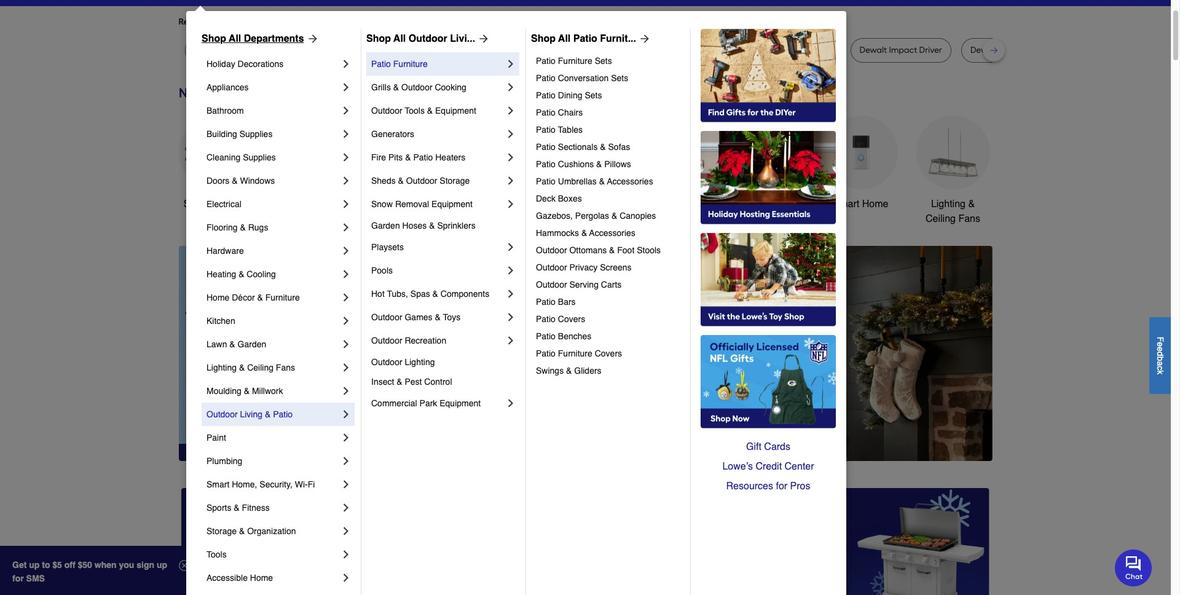 Task type: describe. For each thing, give the bounding box(es) containing it.
1 horizontal spatial tools link
[[363, 116, 437, 211]]

garden inside lawn & garden link
[[238, 339, 266, 349]]

home décor & furniture
[[207, 293, 300, 303]]

equipment up the stools
[[653, 213, 700, 224]]

all for outdoor
[[394, 33, 406, 44]]

cleaning supplies
[[207, 152, 276, 162]]

all for patio
[[558, 33, 571, 44]]

grills & outdoor cooking
[[371, 82, 467, 92]]

holiday decorations link
[[207, 52, 340, 76]]

hot tubs, spas & components link
[[371, 282, 505, 306]]

1 e from the top
[[1156, 342, 1166, 347]]

home,
[[232, 480, 257, 489]]

building supplies
[[207, 129, 273, 139]]

home for accessible home
[[250, 573, 273, 583]]

moulding
[[207, 386, 242, 396]]

sports & fitness
[[207, 503, 270, 513]]

2 drill from the left
[[584, 45, 598, 55]]

outdoor games & toys
[[371, 312, 461, 322]]

heating & cooling
[[207, 269, 276, 279]]

drill for dewalt drill bit
[[353, 45, 367, 55]]

doors & windows link
[[207, 169, 340, 192]]

up to 30 percent off select grills and accessories. image
[[734, 488, 990, 595]]

chevron right image for grills & outdoor cooking
[[505, 81, 517, 93]]

supplies for building supplies
[[240, 129, 273, 139]]

0 horizontal spatial covers
[[558, 314, 585, 324]]

up to 35 percent off select small appliances. image
[[457, 488, 714, 595]]

foot
[[618, 245, 635, 255]]

scroll to item #4 element
[[721, 438, 753, 445]]

patio for patio covers
[[536, 314, 556, 324]]

spas
[[411, 289, 430, 299]]

chevron right image for accessible home
[[340, 572, 352, 584]]

benches
[[558, 331, 592, 341]]

chevron right image for outdoor living & patio
[[340, 408, 352, 421]]

stools
[[637, 245, 661, 255]]

patio for patio benches
[[536, 331, 556, 341]]

& inside lighting & ceiling fans
[[969, 199, 975, 210]]

building supplies link
[[207, 122, 340, 146]]

furniture for patio furniture covers
[[558, 349, 593, 358]]

patio up sheds & outdoor storage
[[413, 152, 433, 162]]

components
[[441, 289, 490, 299]]

home inside home décor & furniture link
[[207, 293, 230, 303]]

chevron right image for fire pits & patio heaters
[[505, 151, 517, 164]]

shop for shop all departments
[[202, 33, 226, 44]]

1 vertical spatial bathroom
[[748, 199, 790, 210]]

patio dining sets
[[536, 90, 602, 100]]

bit for dewalt drill bit set
[[1017, 45, 1027, 55]]

wi-
[[295, 480, 308, 489]]

patio for patio tables
[[536, 125, 556, 135]]

outdoor privacy screens link
[[536, 259, 682, 276]]

shop for shop all outdoor livi...
[[366, 33, 391, 44]]

1 horizontal spatial bathroom link
[[732, 116, 806, 211]]

dewalt for dewalt impact driver
[[860, 45, 887, 55]]

set for dewalt bit set
[[449, 45, 462, 55]]

1 vertical spatial lighting & ceiling fans link
[[207, 356, 340, 379]]

chairs
[[558, 108, 583, 117]]

millwork
[[252, 386, 283, 396]]

suggestions
[[337, 17, 385, 27]]

pits
[[389, 152, 403, 162]]

officially licensed n f l gifts. shop now. image
[[701, 335, 836, 429]]

equipment down insect & pest control 'link'
[[440, 398, 481, 408]]

garden inside garden hoses & sprinklers link
[[371, 221, 400, 231]]

chevron right image for patio furniture
[[505, 58, 517, 70]]

moulding & millwork link
[[207, 379, 340, 403]]

pools link
[[371, 259, 505, 282]]

lawn & garden
[[207, 339, 266, 349]]

hot tubs, spas & components
[[371, 289, 490, 299]]

shop all departments link
[[202, 31, 319, 46]]

for inside 'link'
[[387, 17, 398, 27]]

chevron right image for bathroom
[[340, 105, 352, 117]]

toys
[[443, 312, 461, 322]]

equipment up sprinklers
[[432, 199, 473, 209]]

outdoor inside sheds & outdoor storage link
[[406, 176, 437, 186]]

sms
[[26, 574, 45, 584]]

chevron right image for flooring & rugs
[[340, 221, 352, 234]]

0 vertical spatial ceiling
[[926, 213, 956, 224]]

1 vertical spatial tools link
[[207, 543, 340, 566]]

to
[[42, 560, 50, 570]]

0 vertical spatial lighting & ceiling fans link
[[917, 116, 990, 226]]

3 set from the left
[[1029, 45, 1042, 55]]

patio furniture sets link
[[536, 52, 682, 69]]

f e e d b a c k button
[[1150, 317, 1171, 394]]

hardware link
[[207, 239, 340, 263]]

recreation
[[405, 336, 447, 346]]

patio cushions & pillows
[[536, 159, 631, 169]]

garden hoses & sprinklers
[[371, 221, 476, 231]]

pillows
[[605, 159, 631, 169]]

patio furniture sets
[[536, 56, 612, 66]]

insect & pest control
[[371, 377, 452, 387]]

visit the lowe's toy shop. image
[[701, 233, 836, 327]]

center
[[785, 461, 814, 472]]

arrow right image for shop all outdoor livi...
[[475, 33, 490, 45]]

patio for patio chairs
[[536, 108, 556, 117]]

patio bars link
[[536, 293, 682, 311]]

b
[[1156, 356, 1166, 361]]

0 horizontal spatial storage
[[207, 526, 237, 536]]

supplies for cleaning supplies
[[243, 152, 276, 162]]

sports
[[207, 503, 231, 513]]

0 vertical spatial bathroom
[[207, 106, 244, 116]]

chevron right image for hardware
[[340, 245, 352, 257]]

gazebos,
[[536, 211, 573, 221]]

chevron right image for lawn & garden
[[340, 338, 352, 350]]

christmas decorations
[[466, 199, 518, 224]]

chevron right image for sheds & outdoor storage
[[505, 175, 517, 187]]

patio up paint link
[[273, 410, 293, 419]]

insect & pest control link
[[371, 372, 517, 392]]

find gifts for the diyer. image
[[701, 29, 836, 122]]

patio umbrellas & accessories link
[[536, 173, 682, 190]]

décor
[[232, 293, 255, 303]]

playsets link
[[371, 236, 505, 259]]

dewalt for dewalt drill
[[706, 45, 734, 55]]

sets for patio conversation sets
[[611, 73, 629, 83]]

d
[[1156, 351, 1166, 356]]

control
[[425, 377, 452, 387]]

patio furniture covers
[[536, 349, 622, 358]]

patio tables link
[[536, 121, 682, 138]]

shop all deals link
[[179, 116, 252, 211]]

equipment down cooking
[[435, 106, 477, 116]]

scroll to item #3 image
[[691, 439, 721, 444]]

chevron right image for outdoor tools & equipment
[[505, 105, 517, 117]]

kitchen faucets
[[549, 199, 620, 210]]

chevron right image for doors & windows
[[340, 175, 352, 187]]

organization
[[247, 526, 296, 536]]

impact driver bit
[[490, 45, 555, 55]]

patio for patio furniture
[[371, 59, 391, 69]]

chevron right image for building supplies
[[340, 128, 352, 140]]

0 vertical spatial storage
[[440, 176, 470, 186]]

gazebos, pergolas & canopies
[[536, 211, 656, 221]]

smart home, security, wi-fi
[[207, 480, 315, 489]]

patio cushions & pillows link
[[536, 156, 682, 173]]

lowe's credit center
[[723, 461, 814, 472]]

carts
[[601, 280, 622, 290]]

you for more suggestions for you
[[400, 17, 414, 27]]

swings & gliders link
[[536, 362, 682, 379]]

patio tables
[[536, 125, 583, 135]]

serving
[[570, 280, 599, 290]]

screens
[[600, 263, 632, 272]]

deck boxes
[[536, 194, 582, 204]]

shop all outdoor livi...
[[366, 33, 475, 44]]

patio furniture link
[[371, 52, 505, 76]]

sports & fitness link
[[207, 496, 340, 520]]

searches
[[240, 17, 276, 27]]

0 horizontal spatial lighting & ceiling fans
[[207, 363, 295, 373]]

1 vertical spatial ceiling
[[247, 363, 274, 373]]

games
[[405, 312, 433, 322]]

doors
[[207, 176, 230, 186]]

outdoor inside shop all outdoor livi... link
[[409, 33, 448, 44]]

outdoor inside outdoor ottomans & foot stools link
[[536, 245, 567, 255]]

2 horizontal spatial arrow right image
[[970, 353, 982, 366]]

0 horizontal spatial bathroom link
[[207, 99, 340, 122]]

dewalt impact driver
[[860, 45, 943, 55]]

arrow left image
[[407, 353, 420, 366]]

playsets
[[371, 242, 404, 252]]

heating
[[207, 269, 236, 279]]

0 vertical spatial lighting & ceiling fans
[[926, 199, 981, 224]]

deck boxes link
[[536, 190, 682, 207]]

decorations for holiday
[[238, 59, 284, 69]]

furniture for patio furniture
[[393, 59, 428, 69]]

kitchen for kitchen faucets
[[549, 199, 582, 210]]

outdoor inside grills & outdoor cooking link
[[402, 82, 433, 92]]

chevron right image for pools
[[505, 264, 517, 277]]

set for drill bit set
[[612, 45, 625, 55]]

lighting inside lighting & ceiling fans
[[932, 199, 966, 210]]

patio for patio cushions & pillows
[[536, 159, 556, 169]]

patio for patio conversation sets
[[536, 73, 556, 83]]

privacy
[[570, 263, 598, 272]]

outdoor recreation
[[371, 336, 447, 346]]



Task type: locate. For each thing, give the bounding box(es) containing it.
outdoor tools & equipment link right "pillows"
[[640, 116, 714, 226]]

chevron right image for heating & cooling
[[340, 268, 352, 280]]

furniture down heating & cooling link
[[265, 293, 300, 303]]

0 vertical spatial supplies
[[240, 129, 273, 139]]

1 horizontal spatial decorations
[[466, 213, 518, 224]]

new deals every day during 25 days of deals image
[[179, 82, 993, 103]]

accessories down "pillows"
[[607, 176, 653, 186]]

1 horizontal spatial lighting & ceiling fans
[[926, 199, 981, 224]]

3 drill from the left
[[736, 45, 750, 55]]

0 horizontal spatial shop
[[202, 33, 226, 44]]

1 vertical spatial kitchen
[[207, 316, 235, 326]]

accessories
[[607, 176, 653, 186], [590, 228, 636, 238]]

patio down patio bars
[[536, 314, 556, 324]]

outdoor tools & equipment link down cooking
[[371, 99, 505, 122]]

sheds
[[371, 176, 396, 186]]

c
[[1156, 366, 1166, 370]]

patio left cushions
[[536, 159, 556, 169]]

1 vertical spatial garden
[[238, 339, 266, 349]]

supplies inside cleaning supplies link
[[243, 152, 276, 162]]

patio sectionals & sofas link
[[536, 138, 682, 156]]

supplies up windows
[[243, 152, 276, 162]]

hoses
[[403, 221, 427, 231]]

0 horizontal spatial impact
[[490, 45, 518, 55]]

patio dining sets link
[[536, 87, 682, 104]]

outdoor down the patio furniture
[[402, 82, 433, 92]]

1 shop from the left
[[202, 33, 226, 44]]

1 up from the left
[[29, 560, 40, 570]]

set
[[449, 45, 462, 55], [612, 45, 625, 55], [1029, 45, 1042, 55]]

0 vertical spatial kitchen
[[549, 199, 582, 210]]

hammocks & accessories link
[[536, 224, 682, 242]]

2 horizontal spatial driver
[[920, 45, 943, 55]]

hot
[[371, 289, 385, 299]]

shop all departments
[[202, 33, 304, 44]]

1 horizontal spatial covers
[[595, 349, 622, 358]]

sets down drill bit set
[[595, 56, 612, 66]]

tools
[[405, 106, 425, 116], [389, 199, 411, 210], [680, 199, 703, 210], [207, 550, 227, 560]]

up right sign
[[157, 560, 167, 570]]

outdoor lighting link
[[371, 352, 517, 372]]

patio for patio furniture covers
[[536, 349, 556, 358]]

arrow right image
[[636, 33, 651, 45]]

2 dewalt from the left
[[408, 45, 435, 55]]

kitchen for kitchen
[[207, 316, 235, 326]]

3 bit from the left
[[545, 45, 555, 55]]

covers
[[558, 314, 585, 324], [595, 349, 622, 358]]

1 horizontal spatial shop
[[366, 33, 391, 44]]

shop down more suggestions for you 'link'
[[366, 33, 391, 44]]

arrow right image inside shop all outdoor livi... link
[[475, 33, 490, 45]]

3 dewalt from the left
[[706, 45, 734, 55]]

driver for impact driver bit
[[520, 45, 543, 55]]

patio down patio tables
[[536, 142, 556, 152]]

chevron right image for commercial park equipment
[[505, 397, 517, 410]]

1 vertical spatial home
[[207, 293, 230, 303]]

dewalt
[[323, 45, 351, 55], [408, 45, 435, 55], [706, 45, 734, 55], [860, 45, 887, 55], [971, 45, 998, 55]]

furnit...
[[600, 33, 636, 44]]

get
[[12, 560, 27, 570]]

supplies up cleaning supplies
[[240, 129, 273, 139]]

commercial
[[371, 398, 417, 408]]

cards
[[765, 442, 791, 453]]

0 vertical spatial accessories
[[607, 176, 653, 186]]

decorations down 'christmas'
[[466, 213, 518, 224]]

decorations for christmas
[[466, 213, 518, 224]]

chevron right image for kitchen
[[340, 315, 352, 327]]

for
[[278, 17, 289, 27], [387, 17, 398, 27], [776, 481, 788, 492], [12, 574, 24, 584]]

appliances link
[[207, 76, 340, 99]]

dewalt drill
[[706, 45, 750, 55]]

park
[[420, 398, 437, 408]]

patio up grills
[[371, 59, 391, 69]]

5 dewalt from the left
[[971, 45, 998, 55]]

garden down kitchen link
[[238, 339, 266, 349]]

outdoor down hot
[[371, 312, 403, 322]]

k
[[1156, 370, 1166, 374]]

driver for impact driver
[[809, 45, 832, 55]]

shop for shop all patio furnit...
[[531, 33, 556, 44]]

moulding & millwork
[[207, 386, 283, 396]]

outdoor up canopies
[[642, 199, 677, 210]]

fitness
[[242, 503, 270, 513]]

1 drill from the left
[[353, 45, 367, 55]]

0 vertical spatial smart
[[834, 199, 860, 210]]

commercial park equipment
[[371, 398, 481, 408]]

for left the pros
[[776, 481, 788, 492]]

1 vertical spatial fans
[[276, 363, 295, 373]]

accessories down 'gazebos, pergolas & canopies' link
[[590, 228, 636, 238]]

furniture up patio conversation sets
[[558, 56, 593, 66]]

1 horizontal spatial outdoor tools & equipment link
[[640, 116, 714, 226]]

patio up swings
[[536, 349, 556, 358]]

2 horizontal spatial shop
[[531, 33, 556, 44]]

1 horizontal spatial lighting
[[405, 357, 435, 367]]

0 horizontal spatial outdoor tools & equipment link
[[371, 99, 505, 122]]

patio up deck
[[536, 176, 556, 186]]

storage down the sports
[[207, 526, 237, 536]]

1 vertical spatial decorations
[[466, 213, 518, 224]]

1 set from the left
[[449, 45, 462, 55]]

outdoor up the snow removal equipment
[[406, 176, 437, 186]]

0 horizontal spatial garden
[[238, 339, 266, 349]]

smart home, security, wi-fi link
[[207, 473, 340, 496]]

0 vertical spatial decorations
[[238, 59, 284, 69]]

e up b
[[1156, 347, 1166, 351]]

1 horizontal spatial home
[[250, 573, 273, 583]]

patio down recommended searches for you heading
[[574, 33, 598, 44]]

0 vertical spatial tools link
[[363, 116, 437, 211]]

home inside accessible home link
[[250, 573, 273, 583]]

3 shop from the left
[[531, 33, 556, 44]]

flooring & rugs
[[207, 223, 268, 232]]

you left more at the top of the page
[[291, 17, 305, 27]]

chevron right image for outdoor games & toys
[[505, 311, 517, 323]]

arrow right image for shop all departments
[[304, 33, 319, 45]]

garden hoses & sprinklers link
[[371, 216, 517, 236]]

home for smart home
[[863, 199, 889, 210]]

1 vertical spatial outdoor tools & equipment
[[642, 199, 712, 224]]

chevron right image for plumbing
[[340, 455, 352, 467]]

swings & gliders
[[536, 366, 602, 376]]

fi
[[308, 480, 315, 489]]

chevron right image
[[340, 58, 352, 70], [505, 58, 517, 70], [340, 128, 352, 140], [505, 128, 517, 140], [340, 151, 352, 164], [505, 198, 517, 210], [505, 241, 517, 253], [340, 268, 352, 280], [340, 291, 352, 304], [340, 385, 352, 397], [340, 408, 352, 421], [340, 432, 352, 444], [340, 502, 352, 514], [340, 548, 352, 561], [340, 572, 352, 584]]

1 horizontal spatial set
[[612, 45, 625, 55]]

1 dewalt from the left
[[323, 45, 351, 55]]

impact for impact driver
[[778, 45, 807, 55]]

smart for smart home
[[834, 199, 860, 210]]

shop down recommended
[[202, 33, 226, 44]]

you inside more suggestions for you 'link'
[[400, 17, 414, 27]]

smart for smart home, security, wi-fi
[[207, 480, 230, 489]]

flooring
[[207, 223, 238, 232]]

all up patio furniture sets
[[558, 33, 571, 44]]

for right suggestions
[[387, 17, 398, 27]]

pergolas
[[575, 211, 609, 221]]

shop these last-minute gifts. $99 or less. quantities are limited and won't last. image
[[179, 246, 377, 461]]

outdoor up insect
[[371, 357, 403, 367]]

holiday hosting essentials. image
[[701, 131, 836, 224]]

0 horizontal spatial decorations
[[238, 59, 284, 69]]

None search field
[[458, 0, 794, 8]]

boxes
[[558, 194, 582, 204]]

0 vertical spatial garden
[[371, 221, 400, 231]]

gift cards link
[[701, 437, 836, 457]]

0 horizontal spatial you
[[291, 17, 305, 27]]

accessible home link
[[207, 566, 340, 590]]

decorations
[[238, 59, 284, 69], [466, 213, 518, 224]]

impact driver
[[778, 45, 832, 55]]

2 set from the left
[[612, 45, 625, 55]]

3 driver from the left
[[920, 45, 943, 55]]

patio inside "link"
[[536, 159, 556, 169]]

patio conversation sets link
[[536, 69, 682, 87]]

2 shop from the left
[[366, 33, 391, 44]]

0 horizontal spatial up
[[29, 560, 40, 570]]

grills
[[371, 82, 391, 92]]

1 bit from the left
[[369, 45, 379, 55]]

scroll to item #2 image
[[662, 439, 691, 444]]

shop
[[202, 33, 226, 44], [366, 33, 391, 44], [531, 33, 556, 44]]

sets for patio furniture sets
[[595, 56, 612, 66]]

more suggestions for you
[[315, 17, 414, 27]]

outdoor left privacy
[[536, 263, 567, 272]]

sets for patio dining sets
[[585, 90, 602, 100]]

0 horizontal spatial home
[[207, 293, 230, 303]]

patio chairs link
[[536, 104, 682, 121]]

covers up "benches"
[[558, 314, 585, 324]]

outdoor up patio bars
[[536, 280, 567, 290]]

chevron right image for paint
[[340, 432, 352, 444]]

0 vertical spatial home
[[863, 199, 889, 210]]

1 horizontal spatial you
[[400, 17, 414, 27]]

outdoor up "dewalt bit set"
[[409, 33, 448, 44]]

equipment
[[435, 106, 477, 116], [432, 199, 473, 209], [653, 213, 700, 224], [440, 398, 481, 408]]

2 driver from the left
[[809, 45, 832, 55]]

1 vertical spatial covers
[[595, 349, 622, 358]]

patio for patio sectionals & sofas
[[536, 142, 556, 152]]

umbrellas
[[558, 176, 597, 186]]

0 vertical spatial fans
[[959, 213, 981, 224]]

chevron right image for holiday decorations
[[340, 58, 352, 70]]

furniture down "benches"
[[558, 349, 593, 358]]

0 vertical spatial sets
[[595, 56, 612, 66]]

2 e from the top
[[1156, 347, 1166, 351]]

home inside smart home link
[[863, 199, 889, 210]]

patio up patio tables
[[536, 108, 556, 117]]

sets up 'patio dining sets' link
[[611, 73, 629, 83]]

outdoor tools & equipment up the stools
[[642, 199, 712, 224]]

75 percent off all artificial christmas trees, holiday lights and more. image
[[397, 246, 993, 461]]

1 vertical spatial accessories
[[590, 228, 636, 238]]

outdoor down hammocks
[[536, 245, 567, 255]]

furniture up grills & outdoor cooking
[[393, 59, 428, 69]]

drill for dewalt drill bit set
[[1000, 45, 1015, 55]]

1 horizontal spatial lighting & ceiling fans link
[[917, 116, 990, 226]]

kitchen up the lawn
[[207, 316, 235, 326]]

furniture for patio furniture sets
[[558, 56, 593, 66]]

dewalt for dewalt drill bit set
[[971, 45, 998, 55]]

outdoor living & patio link
[[207, 403, 340, 426]]

lighting & ceiling fans link
[[917, 116, 990, 226], [207, 356, 340, 379]]

patio for patio umbrellas & accessories
[[536, 176, 556, 186]]

kitchen up gazebos,
[[549, 199, 582, 210]]

for down "get"
[[12, 574, 24, 584]]

patio for patio bars
[[536, 297, 556, 307]]

0 vertical spatial outdoor tools & equipment
[[371, 106, 477, 116]]

cleaning
[[207, 152, 241, 162]]

you for recommended searches for you
[[291, 17, 305, 27]]

outdoor games & toys link
[[371, 306, 505, 329]]

patio for patio furniture sets
[[536, 56, 556, 66]]

1 horizontal spatial garden
[[371, 221, 400, 231]]

1 vertical spatial smart
[[207, 480, 230, 489]]

drill
[[353, 45, 367, 55], [584, 45, 598, 55], [736, 45, 750, 55], [1000, 45, 1015, 55]]

3 impact from the left
[[889, 45, 918, 55]]

patio down patio chairs
[[536, 125, 556, 135]]

$5
[[52, 560, 62, 570]]

chevron right image for storage & organization
[[340, 525, 352, 537]]

patio benches
[[536, 331, 592, 341]]

2 vertical spatial home
[[250, 573, 273, 583]]

dewalt for dewalt drill bit
[[323, 45, 351, 55]]

e up "d" in the right bottom of the page
[[1156, 342, 1166, 347]]

kitchen
[[549, 199, 582, 210], [207, 316, 235, 326]]

1 you from the left
[[291, 17, 305, 27]]

chevron right image for appliances
[[340, 81, 352, 93]]

you up 'shop all outdoor livi...'
[[400, 17, 414, 27]]

recommended searches for you heading
[[179, 16, 993, 28]]

more suggestions for you link
[[315, 16, 424, 28]]

outdoor tools & equipment down grills & outdoor cooking
[[371, 106, 477, 116]]

storage down heaters
[[440, 176, 470, 186]]

sets down conversation
[[585, 90, 602, 100]]

0 horizontal spatial bathroom
[[207, 106, 244, 116]]

shop all outdoor livi... link
[[366, 31, 490, 46]]

1 horizontal spatial smart
[[834, 199, 860, 210]]

0 horizontal spatial smart
[[207, 480, 230, 489]]

patio chairs
[[536, 108, 583, 117]]

1 horizontal spatial driver
[[809, 45, 832, 55]]

chevron right image for tools
[[340, 548, 352, 561]]

all right shop
[[209, 199, 220, 210]]

chevron right image for electrical
[[340, 198, 352, 210]]

1 horizontal spatial fans
[[959, 213, 981, 224]]

0 horizontal spatial kitchen
[[207, 316, 235, 326]]

outdoor down grills
[[371, 106, 403, 116]]

0 horizontal spatial lighting & ceiling fans link
[[207, 356, 340, 379]]

4 dewalt from the left
[[860, 45, 887, 55]]

sheds & outdoor storage link
[[371, 169, 505, 192]]

gliders
[[574, 366, 602, 376]]

credit
[[756, 461, 782, 472]]

patio up patio dining sets
[[536, 73, 556, 83]]

1 horizontal spatial up
[[157, 560, 167, 570]]

electrical link
[[207, 192, 340, 216]]

all up the patio furniture
[[394, 33, 406, 44]]

covers down patio benches link
[[595, 349, 622, 358]]

a
[[1156, 361, 1166, 366]]

2 up from the left
[[157, 560, 167, 570]]

paint link
[[207, 426, 340, 449]]

1 vertical spatial storage
[[207, 526, 237, 536]]

heating & cooling link
[[207, 263, 340, 286]]

chevron right image for sports & fitness
[[340, 502, 352, 514]]

2 bit from the left
[[437, 45, 447, 55]]

chevron right image for outdoor recreation
[[505, 335, 517, 347]]

1 horizontal spatial arrow right image
[[475, 33, 490, 45]]

chat invite button image
[[1115, 549, 1153, 586]]

for up the departments
[[278, 17, 289, 27]]

outdoor inside outdoor living & patio link
[[207, 410, 238, 419]]

patio for patio dining sets
[[536, 90, 556, 100]]

1 horizontal spatial kitchen
[[549, 199, 582, 210]]

garden up playsets
[[371, 221, 400, 231]]

outdoor inside outdoor games & toys link
[[371, 312, 403, 322]]

1 horizontal spatial outdoor tools & equipment
[[642, 199, 712, 224]]

& inside "link"
[[596, 159, 602, 169]]

2 vertical spatial sets
[[585, 90, 602, 100]]

patio up patio chairs
[[536, 90, 556, 100]]

patio down impact driver bit
[[536, 56, 556, 66]]

supplies inside building supplies "link"
[[240, 129, 273, 139]]

scroll to item #5 image
[[753, 439, 782, 444]]

outdoor ottomans & foot stools
[[536, 245, 661, 255]]

chevron right image for playsets
[[505, 241, 517, 253]]

chevron right image for smart home, security, wi-fi
[[340, 478, 352, 491]]

deck
[[536, 194, 556, 204]]

shop up impact driver bit
[[531, 33, 556, 44]]

decorations down shop all departments link
[[238, 59, 284, 69]]

chevron right image for moulding & millwork
[[340, 385, 352, 397]]

1 horizontal spatial ceiling
[[926, 213, 956, 224]]

patio covers
[[536, 314, 585, 324]]

impact for impact driver bit
[[490, 45, 518, 55]]

1 horizontal spatial bathroom
[[748, 199, 790, 210]]

5 bit from the left
[[1017, 45, 1027, 55]]

chevron right image for cleaning supplies
[[340, 151, 352, 164]]

bit for dewalt drill bit
[[369, 45, 379, 55]]

outdoor inside 'outdoor lighting' link
[[371, 357, 403, 367]]

outdoor inside outdoor privacy screens link
[[536, 263, 567, 272]]

patio down patio covers
[[536, 331, 556, 341]]

1 horizontal spatial impact
[[778, 45, 807, 55]]

0 horizontal spatial arrow right image
[[304, 33, 319, 45]]

patio
[[574, 33, 598, 44], [536, 56, 556, 66], [371, 59, 391, 69], [536, 73, 556, 83], [536, 90, 556, 100], [536, 108, 556, 117], [536, 125, 556, 135], [536, 142, 556, 152], [413, 152, 433, 162], [536, 159, 556, 169], [536, 176, 556, 186], [536, 297, 556, 307], [536, 314, 556, 324], [536, 331, 556, 341], [536, 349, 556, 358], [273, 410, 293, 419]]

2 impact from the left
[[778, 45, 807, 55]]

shop all patio furnit...
[[531, 33, 636, 44]]

patio left the bars
[[536, 297, 556, 307]]

pros
[[790, 481, 811, 492]]

0 vertical spatial covers
[[558, 314, 585, 324]]

2 horizontal spatial set
[[1029, 45, 1042, 55]]

all for deals
[[209, 199, 220, 210]]

livi...
[[450, 33, 475, 44]]

arrow right image inside shop all departments link
[[304, 33, 319, 45]]

1 vertical spatial lighting & ceiling fans
[[207, 363, 295, 373]]

arrow right image
[[304, 33, 319, 45], [475, 33, 490, 45], [970, 353, 982, 366]]

appliances
[[207, 82, 249, 92]]

4 drill from the left
[[1000, 45, 1015, 55]]

all
[[229, 33, 241, 44], [394, 33, 406, 44], [558, 33, 571, 44], [209, 199, 220, 210]]

shop all deals
[[184, 199, 248, 210]]

bit for impact driver bit
[[545, 45, 555, 55]]

0 horizontal spatial ceiling
[[247, 363, 274, 373]]

departments
[[244, 33, 304, 44]]

chevron right image for snow removal equipment
[[505, 198, 517, 210]]

chevron right image for hot tubs, spas & components
[[505, 288, 517, 300]]

2 you from the left
[[400, 17, 414, 27]]

lowe's
[[723, 461, 753, 472]]

&
[[393, 82, 399, 92], [427, 106, 433, 116], [600, 142, 606, 152], [405, 152, 411, 162], [596, 159, 602, 169], [232, 176, 238, 186], [398, 176, 404, 186], [599, 176, 605, 186], [705, 199, 712, 210], [969, 199, 975, 210], [612, 211, 618, 221], [429, 221, 435, 231], [240, 223, 246, 232], [582, 228, 587, 238], [609, 245, 615, 255], [239, 269, 244, 279], [433, 289, 438, 299], [257, 293, 263, 303], [435, 312, 441, 322], [230, 339, 235, 349], [239, 363, 245, 373], [566, 366, 572, 376], [397, 377, 403, 387], [244, 386, 250, 396], [265, 410, 271, 419], [234, 503, 240, 513], [239, 526, 245, 536]]

holiday
[[207, 59, 235, 69]]

all for departments
[[229, 33, 241, 44]]

for inside get up to $5 off $50 when you sign up for sms
[[12, 574, 24, 584]]

chevron right image for home décor & furniture
[[340, 291, 352, 304]]

1 driver from the left
[[520, 45, 543, 55]]

1 vertical spatial sets
[[611, 73, 629, 83]]

4 bit from the left
[[600, 45, 610, 55]]

0 horizontal spatial outdoor tools & equipment
[[371, 106, 477, 116]]

outdoor down moulding
[[207, 410, 238, 419]]

get up to 2 free select tools or batteries when you buy 1 with select purchases. image
[[181, 488, 438, 595]]

outdoor inside outdoor serving carts link
[[536, 280, 567, 290]]

supplies
[[240, 129, 273, 139], [243, 152, 276, 162]]

0 horizontal spatial fans
[[276, 363, 295, 373]]

up left to
[[29, 560, 40, 570]]

1 horizontal spatial storage
[[440, 176, 470, 186]]

0 horizontal spatial set
[[449, 45, 462, 55]]

outdoor up outdoor lighting
[[371, 336, 403, 346]]

resources for pros
[[727, 481, 811, 492]]

chevron right image for lighting & ceiling fans
[[340, 362, 352, 374]]

0 horizontal spatial lighting
[[207, 363, 237, 373]]

lawn & garden link
[[207, 333, 340, 356]]

2 horizontal spatial impact
[[889, 45, 918, 55]]

sprinklers
[[437, 221, 476, 231]]

1 vertical spatial supplies
[[243, 152, 276, 162]]

outdoor inside outdoor recreation link
[[371, 336, 403, 346]]

0 horizontal spatial tools link
[[207, 543, 340, 566]]

all down recommended searches for you
[[229, 33, 241, 44]]

2 horizontal spatial lighting
[[932, 199, 966, 210]]

1 impact from the left
[[490, 45, 518, 55]]

chevron right image
[[340, 81, 352, 93], [505, 81, 517, 93], [340, 105, 352, 117], [505, 105, 517, 117], [505, 151, 517, 164], [340, 175, 352, 187], [505, 175, 517, 187], [340, 198, 352, 210], [340, 221, 352, 234], [340, 245, 352, 257], [505, 264, 517, 277], [505, 288, 517, 300], [505, 311, 517, 323], [340, 315, 352, 327], [505, 335, 517, 347], [340, 338, 352, 350], [340, 362, 352, 374], [505, 397, 517, 410], [340, 455, 352, 467], [340, 478, 352, 491], [340, 525, 352, 537]]

0 horizontal spatial driver
[[520, 45, 543, 55]]

dewalt for dewalt bit set
[[408, 45, 435, 55]]

chevron right image for generators
[[505, 128, 517, 140]]

2 horizontal spatial home
[[863, 199, 889, 210]]

drill for dewalt drill
[[736, 45, 750, 55]]

lawn
[[207, 339, 227, 349]]

lighting & ceiling fans
[[926, 199, 981, 224], [207, 363, 295, 373]]



Task type: vqa. For each thing, say whether or not it's contained in the screenshot.
DECK BOXES
yes



